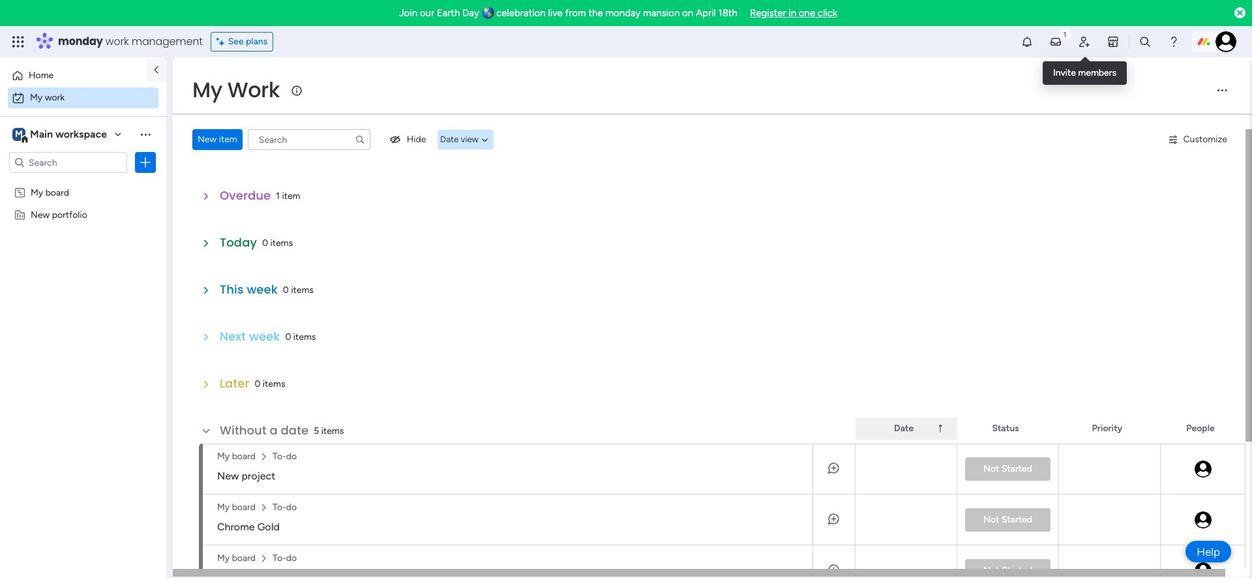 Task type: vqa. For each thing, say whether or not it's contained in the screenshot.
Jacob Simon icon
yes



Task type: describe. For each thing, give the bounding box(es) containing it.
2 vertical spatial option
[[0, 180, 166, 183]]

menu image
[[1216, 84, 1229, 97]]

search image
[[355, 134, 365, 145]]

workspace options image
[[139, 128, 152, 141]]

1 image
[[1060, 27, 1071, 41]]

workspace image
[[12, 127, 25, 142]]

update feed image
[[1050, 35, 1063, 48]]

sort image
[[936, 423, 946, 434]]

select product image
[[12, 35, 25, 48]]

Filter dashboard by text search field
[[248, 129, 370, 150]]

1 vertical spatial option
[[8, 87, 159, 108]]



Task type: locate. For each thing, give the bounding box(es) containing it.
jacob simon image
[[1216, 31, 1237, 52]]

0 vertical spatial option
[[8, 65, 139, 86]]

option
[[8, 65, 139, 86], [8, 87, 159, 108], [0, 180, 166, 183]]

list box
[[0, 178, 166, 402]]

search everything image
[[1139, 35, 1152, 48]]

Search in workspace field
[[27, 155, 109, 170]]

column header
[[856, 418, 958, 440]]

notifications image
[[1021, 35, 1034, 48]]

workspace selection element
[[12, 127, 109, 144]]

see plans image
[[216, 35, 228, 49]]

invite members image
[[1079, 35, 1092, 48]]

options image
[[181, 541, 192, 578]]

options image
[[139, 156, 152, 169]]

monday marketplace image
[[1107, 35, 1120, 48]]

None search field
[[248, 129, 370, 150]]

help image
[[1168, 35, 1181, 48]]



